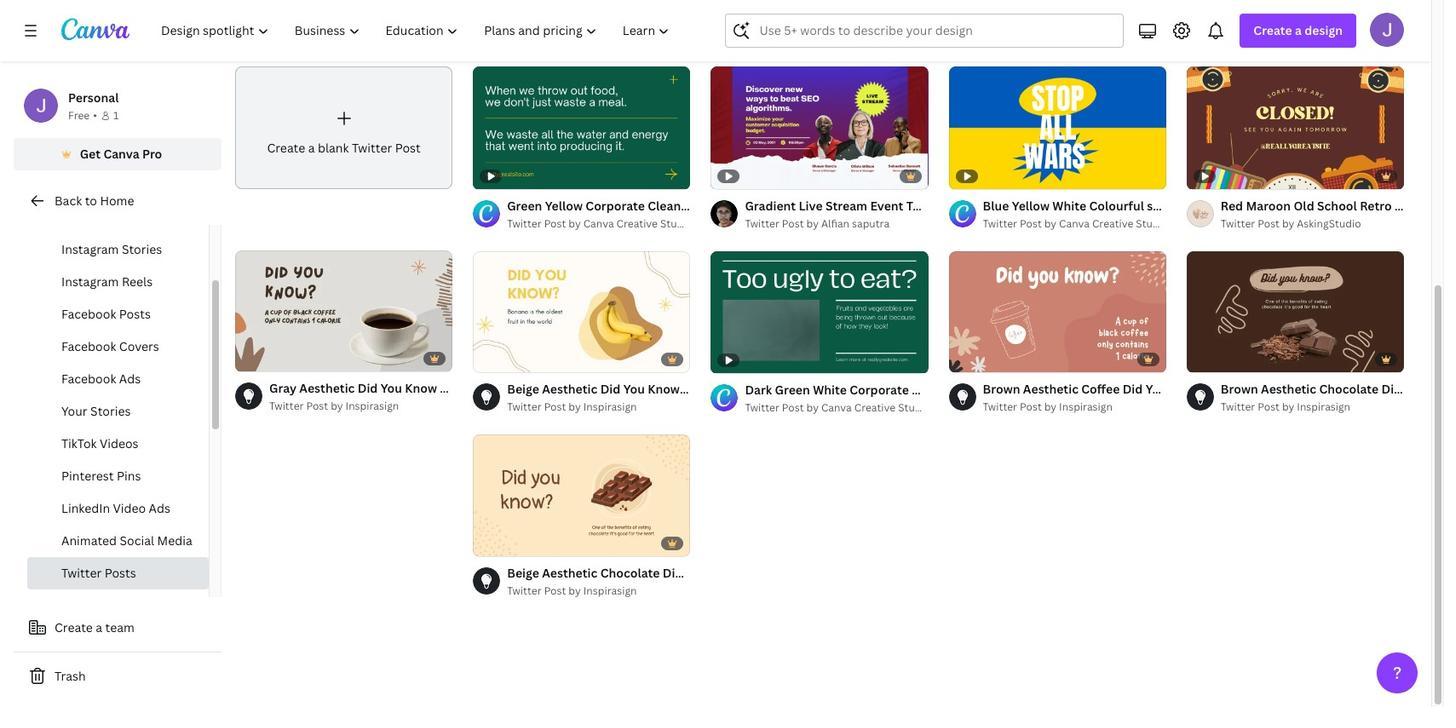 Task type: locate. For each thing, give the bounding box(es) containing it.
1 facebook from the top
[[61, 306, 116, 322]]

2 vertical spatial posts
[[105, 565, 136, 581]]

aesthetic for beige aesthetic chocolate did you know twitter post
[[542, 565, 598, 581]]

design
[[1305, 22, 1343, 38]]

None search field
[[725, 14, 1124, 48]]

templates
[[253, 27, 311, 43]]

social
[[120, 533, 154, 549]]

gray aesthetic did you know black coffee twitter post image
[[235, 250, 453, 372]]

to
[[85, 193, 97, 209]]

inspirasign down beige aesthetic chocolate did you know twitter post 'link'
[[583, 584, 637, 598]]

beige aesthetic did you know banana twitter post image
[[473, 251, 690, 373]]

1 horizontal spatial twitter post by canva creative studio
[[745, 401, 930, 415]]

instagram stories
[[61, 241, 162, 257]]

2 horizontal spatial create
[[1254, 22, 1292, 38]]

aesthetic down beige aesthetic did you know banana twitter post image
[[542, 381, 598, 397]]

facebook inside facebook covers link
[[61, 338, 116, 354]]

2 brown from the left
[[1221, 381, 1258, 397]]

create left the design
[[1254, 22, 1292, 38]]

1 vertical spatial beige
[[507, 565, 539, 581]]

a left team
[[96, 619, 102, 636]]

kn
[[1429, 381, 1444, 397]]

2 horizontal spatial creative
[[1092, 216, 1134, 231]]

aesthetic inside beige aesthetic did you know banana twitter post twitter post by inspirasign
[[542, 381, 598, 397]]

chocolate inside beige aesthetic chocolate did you know twitter post twitter post by inspirasign
[[600, 565, 660, 581]]

chocolate inside brown aesthetic chocolate did you kn twitter post by inspirasign
[[1319, 381, 1379, 397]]

stories down facebook ads link
[[90, 403, 131, 419]]

instagram for instagram stories
[[61, 241, 119, 257]]

know inside beige aesthetic chocolate did you know twitter post twitter post by inspirasign
[[710, 565, 742, 581]]

create inside create a blank twitter post element
[[267, 140, 305, 156]]

twitter post by canva creative studio link
[[507, 215, 693, 232], [983, 215, 1168, 232], [745, 400, 930, 417]]

posts up instagram stories link
[[122, 209, 153, 225]]

1 horizontal spatial brown
[[1221, 381, 1258, 397]]

you inside brown aesthetic chocolate did you kn twitter post by inspirasign
[[1405, 381, 1426, 397]]

2 facebook from the top
[[61, 338, 116, 354]]

1 vertical spatial create
[[267, 140, 305, 156]]

twitter posts
[[61, 565, 136, 581]]

aesthetic for beige aesthetic did you know banana twitter post
[[542, 381, 598, 397]]

you inside beige aesthetic did you know banana twitter post twitter post by inspirasign
[[623, 381, 645, 397]]

beige aesthetic chocolate did you know twitter post twitter post by inspirasign
[[507, 565, 814, 598]]

0 horizontal spatial studio
[[660, 216, 693, 231]]

twitter post by inspirasign link
[[269, 398, 453, 415], [507, 399, 690, 416], [983, 399, 1166, 416], [1221, 399, 1404, 416], [507, 583, 690, 600]]

create
[[1254, 22, 1292, 38], [267, 140, 305, 156], [55, 619, 93, 636]]

create left team
[[55, 619, 93, 636]]

0 horizontal spatial a
[[96, 619, 102, 636]]

create for create a blank twitter post
[[267, 140, 305, 156]]

by
[[569, 216, 581, 231], [806, 216, 819, 231], [1044, 216, 1057, 231], [1282, 216, 1295, 231], [331, 399, 343, 414], [569, 400, 581, 414], [1044, 400, 1057, 414], [1282, 400, 1295, 414], [806, 401, 819, 415], [569, 584, 581, 598]]

your
[[61, 403, 87, 419]]

twitter post by canva creative studio
[[507, 216, 693, 231], [983, 216, 1168, 231], [745, 401, 930, 415]]

1 horizontal spatial create
[[267, 140, 305, 156]]

ads down covers
[[119, 371, 141, 387]]

stories inside 'link'
[[90, 403, 131, 419]]

aesthetic
[[299, 380, 355, 397], [542, 381, 598, 397], [1023, 381, 1079, 397], [1261, 381, 1316, 397], [542, 565, 598, 581]]

1 vertical spatial posts
[[119, 306, 151, 322]]

aesthetic inside beige aesthetic chocolate did you know twitter post twitter post by inspirasign
[[542, 565, 598, 581]]

aesthetic right gray
[[299, 380, 355, 397]]

1 vertical spatial ads
[[149, 500, 170, 516]]

create left blank
[[267, 140, 305, 156]]

gradient live stream event twitter post link
[[745, 196, 976, 215]]

creative
[[616, 216, 658, 231], [1092, 216, 1134, 231], [854, 401, 896, 415]]

2 beige from the top
[[507, 565, 539, 581]]

trash
[[55, 668, 86, 684]]

know inside brown aesthetic coffee did you know twitter post twitter post by inspirasign
[[1170, 381, 1202, 397]]

inspirasign inside beige aesthetic did you know banana twitter post twitter post by inspirasign
[[583, 400, 637, 414]]

back
[[55, 193, 82, 209]]

facebook up your stories
[[61, 371, 116, 387]]

create inside create a team "button"
[[55, 619, 93, 636]]

gradient live stream event twitter post twitter post by alfian saputra
[[745, 197, 976, 231]]

beige aesthetic did you know banana twitter post link
[[507, 380, 798, 399]]

2 horizontal spatial a
[[1295, 22, 1302, 38]]

posts down reels
[[119, 306, 151, 322]]

aesthetic down brown aesthetic chocolate did you know twitter post image
[[1261, 381, 1316, 397]]

gray aesthetic did you know black coffee twitter post link
[[269, 380, 585, 398]]

inspirasign
[[346, 399, 399, 414], [583, 400, 637, 414], [1059, 400, 1113, 414], [1297, 400, 1351, 414], [583, 584, 637, 598]]

studio
[[660, 216, 693, 231], [1136, 216, 1168, 231], [898, 401, 930, 415]]

facebook down the instagram reels
[[61, 306, 116, 322]]

brown aesthetic chocolate did you kn link
[[1221, 380, 1444, 399]]

0 vertical spatial posts
[[122, 209, 153, 225]]

linkedin video ads link
[[27, 492, 209, 525]]

Search search field
[[760, 14, 1113, 47]]

create a blank twitter post link
[[235, 66, 453, 189]]

askingstudio
[[1297, 216, 1361, 231]]

coffee
[[474, 380, 513, 397], [1081, 381, 1120, 397]]

1 horizontal spatial twitter post by canva creative studio link
[[745, 400, 930, 417]]

aesthetic down brown aesthetic coffee did you know twitter post image
[[1023, 381, 1079, 397]]

did inside brown aesthetic chocolate did you kn twitter post by inspirasign
[[1382, 381, 1402, 397]]

create a blank twitter post
[[267, 140, 421, 156]]

animated social media link
[[27, 525, 209, 557]]

0 horizontal spatial create
[[55, 619, 93, 636]]

aesthetic inside brown aesthetic chocolate did you kn twitter post by inspirasign
[[1261, 381, 1316, 397]]

2 instagram from the top
[[61, 241, 119, 257]]

1 vertical spatial a
[[308, 140, 315, 156]]

did inside the gray aesthetic did you know black coffee twitter post twitter post by inspirasign
[[358, 380, 378, 397]]

inspirasign for beige aesthetic did you know banana twitter post
[[583, 400, 637, 414]]

twitter post by canva creative studio for coffee
[[983, 216, 1168, 231]]

a inside dropdown button
[[1295, 22, 1302, 38]]

facebook inside facebook posts link
[[61, 306, 116, 322]]

0 horizontal spatial chocolate
[[600, 565, 660, 581]]

inspirasign inside beige aesthetic chocolate did you know twitter post twitter post by inspirasign
[[583, 584, 637, 598]]

aesthetic inside the gray aesthetic did you know black coffee twitter post twitter post by inspirasign
[[299, 380, 355, 397]]

did
[[358, 380, 378, 397], [600, 381, 621, 397], [1123, 381, 1143, 397], [1382, 381, 1402, 397], [663, 565, 683, 581]]

stories
[[122, 241, 162, 257], [90, 403, 131, 419]]

canva
[[103, 146, 139, 162], [583, 216, 614, 231], [1059, 216, 1090, 231], [821, 401, 852, 415]]

posts for twitter posts
[[105, 565, 136, 581]]

inspirasign for beige aesthetic chocolate did you know twitter post
[[583, 584, 637, 598]]

team
[[105, 619, 135, 636]]

chocolate
[[1319, 381, 1379, 397], [600, 565, 660, 581]]

blank
[[318, 140, 349, 156]]

ads right video on the bottom of the page
[[149, 500, 170, 516]]

pinterest pins link
[[27, 460, 209, 492]]

1 horizontal spatial a
[[308, 140, 315, 156]]

1 horizontal spatial ads
[[149, 500, 170, 516]]

0 vertical spatial stories
[[122, 241, 162, 257]]

aesthetic inside brown aesthetic coffee did you know twitter post twitter post by inspirasign
[[1023, 381, 1079, 397]]

posts for facebook posts
[[119, 306, 151, 322]]

0 horizontal spatial brown
[[983, 381, 1020, 397]]

0 horizontal spatial coffee
[[474, 380, 513, 397]]

2 vertical spatial instagram
[[61, 273, 119, 290]]

live
[[799, 197, 823, 213]]

0 vertical spatial facebook
[[61, 306, 116, 322]]

create for create a team
[[55, 619, 93, 636]]

ads inside facebook ads link
[[119, 371, 141, 387]]

a left the design
[[1295, 22, 1302, 38]]

0 vertical spatial beige
[[507, 381, 539, 397]]

brown for brown aesthetic coffee did you know twitter post
[[983, 381, 1020, 397]]

1 vertical spatial facebook
[[61, 338, 116, 354]]

a inside "button"
[[96, 619, 102, 636]]

3 instagram from the top
[[61, 273, 119, 290]]

facebook for facebook posts
[[61, 306, 116, 322]]

facebook inside facebook ads link
[[61, 371, 116, 387]]

aesthetic for brown aesthetic coffee did you know twitter post
[[1023, 381, 1079, 397]]

beige inside beige aesthetic did you know banana twitter post twitter post by inspirasign
[[507, 381, 539, 397]]

instagram reels link
[[27, 266, 209, 298]]

inspirasign down brown aesthetic coffee did you know twitter post link
[[1059, 400, 1113, 414]]

did for brown aesthetic chocolate did you kn
[[1382, 381, 1402, 397]]

beige for beige aesthetic chocolate did you know twitter post
[[507, 565, 539, 581]]

brown for brown aesthetic chocolate did you kn
[[1221, 381, 1258, 397]]

posts down animated social media link
[[105, 565, 136, 581]]

1 horizontal spatial chocolate
[[1319, 381, 1379, 397]]

beige inside beige aesthetic chocolate did you know twitter post twitter post by inspirasign
[[507, 565, 539, 581]]

by inside beige aesthetic chocolate did you know twitter post twitter post by inspirasign
[[569, 584, 581, 598]]

get
[[80, 146, 101, 162]]

brown inside brown aesthetic coffee did you know twitter post twitter post by inspirasign
[[983, 381, 1020, 397]]

stream
[[826, 197, 867, 213]]

you inside beige aesthetic chocolate did you know twitter post twitter post by inspirasign
[[686, 565, 707, 581]]

did inside beige aesthetic chocolate did you know twitter post twitter post by inspirasign
[[663, 565, 683, 581]]

video
[[113, 500, 146, 516]]

facebook
[[61, 306, 116, 322], [61, 338, 116, 354], [61, 371, 116, 387]]

know
[[405, 380, 437, 397], [648, 381, 680, 397], [1170, 381, 1202, 397], [710, 565, 742, 581]]

2 horizontal spatial twitter post by canva creative studio link
[[983, 215, 1168, 232]]

0 vertical spatial chocolate
[[1319, 381, 1379, 397]]

inspirasign down brown aesthetic chocolate did you kn link
[[1297, 400, 1351, 414]]

1 brown from the left
[[983, 381, 1020, 397]]

1 beige from the top
[[507, 381, 539, 397]]

pinterest
[[61, 468, 114, 484]]

create inside 'create a design' dropdown button
[[1254, 22, 1292, 38]]

facebook ads
[[61, 371, 141, 387]]

beige aesthetic chocolate did you know twitter post image
[[473, 435, 690, 557]]

trash link
[[14, 659, 222, 694]]

1 vertical spatial instagram
[[61, 241, 119, 257]]

twitter post by askingstudio
[[1221, 216, 1361, 231]]

you inside brown aesthetic coffee did you know twitter post twitter post by inspirasign
[[1146, 381, 1167, 397]]

event
[[870, 197, 904, 213]]

0 vertical spatial create
[[1254, 22, 1292, 38]]

facebook up facebook ads
[[61, 338, 116, 354]]

facebook ads link
[[27, 363, 209, 395]]

1 vertical spatial chocolate
[[600, 565, 660, 581]]

facebook for facebook covers
[[61, 338, 116, 354]]

a left blank
[[308, 140, 315, 156]]

1 vertical spatial stories
[[90, 403, 131, 419]]

you for brown aesthetic chocolate did you kn
[[1405, 381, 1426, 397]]

2 vertical spatial a
[[96, 619, 102, 636]]

pro
[[142, 146, 162, 162]]

inspirasign down gray aesthetic did you know black coffee twitter post link
[[346, 399, 399, 414]]

beige for beige aesthetic did you know banana twitter post
[[507, 381, 539, 397]]

inspirasign inside brown aesthetic coffee did you know twitter post twitter post by inspirasign
[[1059, 400, 1113, 414]]

inspirasign down beige aesthetic did you know banana twitter post link
[[583, 400, 637, 414]]

0 horizontal spatial creative
[[616, 216, 658, 231]]

twitter post by canva creative studio link for coffee
[[983, 215, 1168, 232]]

facebook covers link
[[27, 331, 209, 363]]

1 horizontal spatial coffee
[[1081, 381, 1120, 397]]

back to home link
[[14, 184, 222, 218]]

1 instagram from the top
[[61, 209, 119, 225]]

0 horizontal spatial ads
[[119, 371, 141, 387]]

0 vertical spatial ads
[[119, 371, 141, 387]]

covers
[[119, 338, 159, 354]]

3 facebook from the top
[[61, 371, 116, 387]]

twitter post by inspirasign link for beige aesthetic did you know banana twitter post
[[507, 399, 690, 416]]

0 vertical spatial a
[[1295, 22, 1302, 38]]

2 vertical spatial create
[[55, 619, 93, 636]]

get canva pro
[[80, 146, 162, 162]]

aesthetic down beige aesthetic chocolate did you know twitter post image on the bottom
[[542, 565, 598, 581]]

stories up reels
[[122, 241, 162, 257]]

brown inside brown aesthetic chocolate did you kn twitter post by inspirasign
[[1221, 381, 1258, 397]]

twitter post by canva creative studio link for did
[[507, 215, 693, 232]]

you
[[381, 380, 402, 397], [623, 381, 645, 397], [1146, 381, 1167, 397], [1405, 381, 1426, 397], [686, 565, 707, 581]]

0 vertical spatial instagram
[[61, 209, 119, 225]]

2 vertical spatial facebook
[[61, 371, 116, 387]]

ads
[[119, 371, 141, 387], [149, 500, 170, 516]]

beige
[[507, 381, 539, 397], [507, 565, 539, 581]]

twitter
[[352, 140, 392, 156], [906, 197, 947, 213], [507, 216, 542, 231], [745, 216, 780, 231], [983, 216, 1017, 231], [1221, 216, 1255, 231], [516, 380, 556, 397], [729, 381, 770, 397], [1205, 381, 1246, 397], [269, 399, 304, 414], [507, 400, 542, 414], [983, 400, 1017, 414], [1221, 400, 1255, 414], [745, 401, 780, 415], [61, 565, 102, 581], [745, 565, 786, 581], [507, 584, 542, 598]]

did inside brown aesthetic coffee did you know twitter post twitter post by inspirasign
[[1123, 381, 1143, 397]]

twitter inside brown aesthetic chocolate did you kn twitter post by inspirasign
[[1221, 400, 1255, 414]]

inspirasign for brown aesthetic coffee did you know twitter post
[[1059, 400, 1113, 414]]

2 horizontal spatial twitter post by canva creative studio
[[983, 216, 1168, 231]]

0 horizontal spatial twitter post by canva creative studio link
[[507, 215, 693, 232]]

2 horizontal spatial studio
[[1136, 216, 1168, 231]]

jacob simon image
[[1370, 13, 1404, 47]]

get canva pro button
[[14, 138, 222, 170]]

saputra
[[852, 216, 890, 231]]

0 horizontal spatial twitter post by canva creative studio
[[507, 216, 693, 231]]

stories for your stories
[[90, 403, 131, 419]]



Task type: describe. For each thing, give the bounding box(es) containing it.
you inside the gray aesthetic did you know black coffee twitter post twitter post by inspirasign
[[381, 380, 402, 397]]

twitter inside twitter post by askingstudio link
[[1221, 216, 1255, 231]]

studio for know
[[660, 216, 693, 231]]

twitter post by alfian saputra link
[[745, 215, 928, 232]]

10 templates
[[235, 27, 311, 43]]

post inside brown aesthetic chocolate did you kn twitter post by inspirasign
[[1258, 400, 1280, 414]]

know inside beige aesthetic did you know banana twitter post twitter post by inspirasign
[[648, 381, 680, 397]]

did for beige aesthetic chocolate did you know twitter post
[[663, 565, 683, 581]]

create a team button
[[14, 611, 222, 645]]

brown aesthetic coffee did you know twitter post image
[[949, 251, 1166, 373]]

media
[[157, 533, 192, 549]]

you for brown aesthetic coffee did you know twitter post
[[1146, 381, 1167, 397]]

1
[[113, 108, 119, 123]]

twitter post by canva creative studio for did
[[507, 216, 693, 231]]

a for design
[[1295, 22, 1302, 38]]

personal
[[68, 89, 119, 106]]

brown aesthetic coffee did you know twitter post link
[[983, 380, 1274, 399]]

by inside the gray aesthetic did you know black coffee twitter post twitter post by inspirasign
[[331, 399, 343, 414]]

instagram stories link
[[27, 233, 209, 266]]

create a design
[[1254, 22, 1343, 38]]

chocolate for kn
[[1319, 381, 1379, 397]]

tiktok
[[61, 435, 97, 452]]

twitter post by askingstudio link
[[1221, 215, 1404, 232]]

by inside gradient live stream event twitter post twitter post by alfian saputra
[[806, 216, 819, 231]]

1 horizontal spatial studio
[[898, 401, 930, 415]]

by inside brown aesthetic chocolate did you kn twitter post by inspirasign
[[1282, 400, 1295, 414]]

instagram for instagram reels
[[61, 273, 119, 290]]

inspirasign inside the gray aesthetic did you know black coffee twitter post twitter post by inspirasign
[[346, 399, 399, 414]]

canva inside button
[[103, 146, 139, 162]]

brown aesthetic chocolate did you know twitter post image
[[1187, 251, 1404, 373]]

top level navigation element
[[150, 14, 685, 48]]

twitter post by inspirasign link for beige aesthetic chocolate did you know twitter post
[[507, 583, 690, 600]]

animated
[[61, 533, 117, 549]]

animated social media
[[61, 533, 192, 549]]

create a design button
[[1240, 14, 1356, 48]]

twitter post by inspirasign link for brown aesthetic chocolate did you kn
[[1221, 399, 1404, 416]]

by inside brown aesthetic coffee did you know twitter post twitter post by inspirasign
[[1044, 400, 1057, 414]]

by inside beige aesthetic did you know banana twitter post twitter post by inspirasign
[[569, 400, 581, 414]]

posts for instagram posts
[[122, 209, 153, 225]]

stories for instagram stories
[[122, 241, 162, 257]]

tiktok videos
[[61, 435, 139, 452]]

instagram posts
[[61, 209, 153, 225]]

tiktok videos link
[[27, 428, 209, 460]]

creative for you
[[616, 216, 658, 231]]

home
[[100, 193, 134, 209]]

•
[[93, 108, 97, 123]]

a for blank
[[308, 140, 315, 156]]

beige aesthetic chocolate did you know twitter post link
[[507, 564, 814, 583]]

did for brown aesthetic coffee did you know twitter post
[[1123, 381, 1143, 397]]

create a team
[[55, 619, 135, 636]]

chocolate for know
[[600, 565, 660, 581]]

gray
[[269, 380, 296, 397]]

alfian
[[821, 216, 849, 231]]

ads inside linkedin video ads link
[[149, 500, 170, 516]]

create a blank twitter post element
[[235, 66, 453, 189]]

know inside the gray aesthetic did you know black coffee twitter post twitter post by inspirasign
[[405, 380, 437, 397]]

free •
[[68, 108, 97, 123]]

pinterest pins
[[61, 468, 141, 484]]

back to home
[[55, 193, 134, 209]]

your stories
[[61, 403, 131, 419]]

videos
[[100, 435, 139, 452]]

black
[[440, 380, 472, 397]]

twitter post by inspirasign link for gray aesthetic did you know black coffee twitter post
[[269, 398, 453, 415]]

instagram reels
[[61, 273, 153, 290]]

gradient
[[745, 197, 796, 213]]

a for team
[[96, 619, 102, 636]]

banana
[[683, 381, 726, 397]]

instagram posts link
[[27, 201, 209, 233]]

aesthetic for gray aesthetic did you know black coffee twitter post
[[299, 380, 355, 397]]

1 horizontal spatial creative
[[854, 401, 896, 415]]

linkedin
[[61, 500, 110, 516]]

creative for did
[[1092, 216, 1134, 231]]

instagram for instagram posts
[[61, 209, 119, 225]]

coffee inside brown aesthetic coffee did you know twitter post twitter post by inspirasign
[[1081, 381, 1120, 397]]

aesthetic for brown aesthetic chocolate did you kn
[[1261, 381, 1316, 397]]

inspirasign inside brown aesthetic chocolate did you kn twitter post by inspirasign
[[1297, 400, 1351, 414]]

pins
[[117, 468, 141, 484]]

beige aesthetic did you know banana twitter post twitter post by inspirasign
[[507, 381, 798, 414]]

create for create a design
[[1254, 22, 1292, 38]]

facebook posts link
[[27, 298, 209, 331]]

10
[[235, 27, 250, 43]]

you for beige aesthetic chocolate did you know twitter post
[[686, 565, 707, 581]]

your stories link
[[27, 395, 209, 428]]

coffee inside the gray aesthetic did you know black coffee twitter post twitter post by inspirasign
[[474, 380, 513, 397]]

gray aesthetic did you know black coffee twitter post twitter post by inspirasign
[[269, 380, 585, 414]]

twitter post by inspirasign link for brown aesthetic coffee did you know twitter post
[[983, 399, 1166, 416]]

facebook posts
[[61, 306, 151, 322]]

studio for you
[[1136, 216, 1168, 231]]

brown aesthetic chocolate did you kn twitter post by inspirasign
[[1221, 381, 1444, 414]]

twitter inside create a blank twitter post element
[[352, 140, 392, 156]]

did inside beige aesthetic did you know banana twitter post twitter post by inspirasign
[[600, 381, 621, 397]]

linkedin video ads
[[61, 500, 170, 516]]

brown aesthetic coffee did you know twitter post twitter post by inspirasign
[[983, 381, 1274, 414]]

reels
[[122, 273, 153, 290]]

facebook covers
[[61, 338, 159, 354]]

free
[[68, 108, 90, 123]]

facebook for facebook ads
[[61, 371, 116, 387]]



Task type: vqa. For each thing, say whether or not it's contained in the screenshot.
the Animated Social Media
yes



